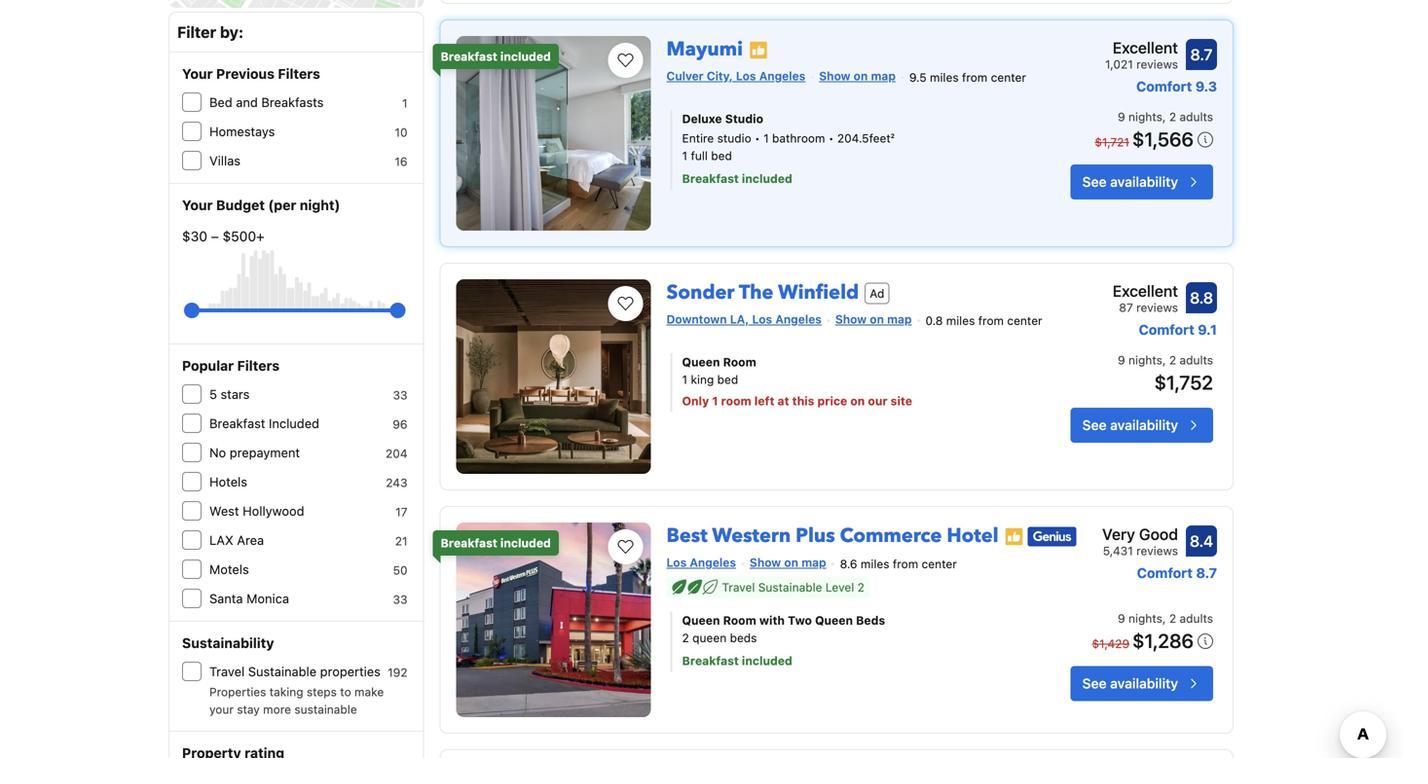 Task type: locate. For each thing, give the bounding box(es) containing it.
reviews
[[1137, 57, 1179, 71], [1137, 301, 1179, 315], [1137, 544, 1179, 558]]

33 for 5 stars
[[393, 389, 408, 402]]

2 vertical spatial see availability
[[1083, 676, 1179, 692]]

queen up queen
[[682, 614, 720, 628]]

this property is part of our preferred partner program. it's committed to providing excellent service and good value. it'll pay us a higher commission if you make a booking. image
[[1005, 528, 1024, 547]]

2
[[1170, 110, 1177, 124], [1170, 354, 1177, 367], [858, 581, 865, 595], [1170, 612, 1177, 626], [682, 632, 689, 645]]

nights
[[1129, 110, 1163, 124], [1129, 354, 1163, 367], [1129, 612, 1163, 626]]

0 vertical spatial see availability
[[1083, 174, 1179, 190]]

2 adults from the top
[[1180, 354, 1214, 367]]

1 vertical spatial filters
[[237, 358, 280, 374]]

room up room
[[723, 356, 757, 369]]

1 vertical spatial sustainable
[[248, 665, 317, 679]]

2 breakfast included from the top
[[441, 537, 551, 550]]

see availability link down $1,286
[[1071, 667, 1214, 702]]

on inside queen room 1 king bed only 1 room left at this price on our site
[[851, 394, 865, 408]]

this
[[793, 394, 815, 408]]

comfort down good
[[1137, 565, 1193, 582]]

reviews up comfort 9.1
[[1137, 301, 1179, 315]]

0 vertical spatial center
[[991, 70, 1027, 84]]

–
[[211, 228, 219, 244]]

santa monica
[[209, 592, 289, 606]]

1 vertical spatial see availability link
[[1071, 408, 1214, 443]]

1 vertical spatial 9
[[1118, 354, 1126, 367]]

2 vertical spatial from
[[893, 557, 919, 571]]

, up "$1,752"
[[1163, 354, 1166, 367]]

queen for best
[[682, 614, 720, 628]]

see availability down "$1,429"
[[1083, 676, 1179, 692]]

bed up room
[[718, 373, 739, 387]]

included
[[501, 50, 551, 63], [742, 172, 793, 186], [501, 537, 551, 550], [742, 654, 793, 668]]

price
[[818, 394, 848, 408]]

1 vertical spatial center
[[1008, 314, 1043, 328]]

3 adults from the top
[[1180, 612, 1214, 626]]

1 vertical spatial excellent element
[[1113, 280, 1179, 303]]

your for your previous filters
[[182, 66, 213, 82]]

1 vertical spatial travel
[[209, 665, 245, 679]]

on
[[854, 69, 868, 83], [870, 313, 884, 326], [851, 394, 865, 408], [784, 556, 799, 570]]

genius discounts available at this property. image
[[1028, 528, 1077, 547], [1028, 528, 1077, 547]]

3 nights from the top
[[1129, 612, 1163, 626]]

comfort for winfield
[[1139, 322, 1195, 338]]

,
[[1163, 110, 1166, 124], [1163, 354, 1166, 367], [1163, 612, 1166, 626]]

your budget (per night)
[[182, 197, 340, 213]]

3 reviews from the top
[[1137, 544, 1179, 558]]

map for sonder the winfield
[[887, 313, 912, 326]]

angeles
[[759, 69, 806, 83], [776, 313, 822, 326], [690, 556, 736, 570]]

breakfast inside deluxe studio entire studio • 1 bathroom • 204.5feet² 1 full bed breakfast included
[[682, 172, 739, 186]]

2 up "$1,752"
[[1170, 354, 1177, 367]]

to
[[340, 686, 351, 699]]

9 nights , 2 adults up $1,286
[[1118, 612, 1214, 626]]

8.4
[[1190, 532, 1214, 551]]

your for your budget (per night)
[[182, 197, 213, 213]]

0 vertical spatial see
[[1083, 174, 1107, 190]]

this property is part of our preferred partner program. it's committed to providing excellent service and good value. it'll pay us a higher commission if you make a booking. image
[[749, 41, 769, 60], [749, 41, 769, 60], [1005, 528, 1024, 547]]

0 vertical spatial your
[[182, 66, 213, 82]]

1 horizontal spatial travel
[[722, 581, 755, 595]]

2 • from the left
[[829, 131, 834, 145]]

9 for mayumi
[[1118, 110, 1126, 124]]

0 vertical spatial show on map
[[819, 69, 896, 83]]

nights up "$1,752"
[[1129, 354, 1163, 367]]

3 availability from the top
[[1111, 676, 1179, 692]]

2 vertical spatial map
[[802, 556, 827, 570]]

•
[[755, 131, 760, 145], [829, 131, 834, 145]]

1 vertical spatial reviews
[[1137, 301, 1179, 315]]

reviews down good
[[1137, 544, 1179, 558]]

0 vertical spatial angeles
[[759, 69, 806, 83]]

king
[[691, 373, 714, 387]]

availability for plus
[[1111, 676, 1179, 692]]

adults for best western plus commerce hotel
[[1180, 612, 1214, 626]]

• down deluxe studio link
[[829, 131, 834, 145]]

1 vertical spatial comfort
[[1139, 322, 1195, 338]]

0 vertical spatial excellent
[[1113, 38, 1179, 57]]

santa
[[209, 592, 243, 606]]

1 vertical spatial ,
[[1163, 354, 1166, 367]]

nights up $1,286
[[1129, 612, 1163, 626]]

0 vertical spatial 8.7
[[1191, 45, 1213, 64]]

excellent element up comfort 9.1
[[1113, 280, 1179, 303]]

1 33 from the top
[[393, 389, 408, 402]]

map down the plus
[[802, 556, 827, 570]]

center down hotel
[[922, 557, 957, 571]]

group
[[192, 295, 398, 326]]

center
[[991, 70, 1027, 84], [1008, 314, 1043, 328], [922, 557, 957, 571]]

1 vertical spatial availability
[[1111, 417, 1179, 433]]

bed and breakfasts
[[209, 95, 324, 110]]

site
[[891, 394, 913, 408]]

show on map for best western plus commerce hotel
[[750, 556, 827, 570]]

21
[[395, 535, 408, 548]]

2 up $1,566
[[1170, 110, 1177, 124]]

queen up king
[[682, 356, 720, 369]]

1 horizontal spatial •
[[829, 131, 834, 145]]

sustainable up taking
[[248, 665, 317, 679]]

queen inside queen room 1 king bed only 1 room left at this price on our site
[[682, 356, 720, 369]]

miles right the 8.6
[[861, 557, 890, 571]]

on down ad
[[870, 313, 884, 326]]

1 , from the top
[[1163, 110, 1166, 124]]

1 your from the top
[[182, 66, 213, 82]]

queen
[[682, 356, 720, 369], [682, 614, 720, 628], [815, 614, 853, 628]]

breakfasts
[[261, 95, 324, 110]]

bed down studio on the right top of the page
[[711, 149, 732, 163]]

comfort down excellent 87 reviews
[[1139, 322, 1195, 338]]

your
[[182, 66, 213, 82], [182, 197, 213, 213]]

1 vertical spatial your
[[182, 197, 213, 213]]

los down best
[[667, 556, 687, 570]]

scored 8.7 element
[[1186, 39, 1218, 70]]

availability down $1,286
[[1111, 676, 1179, 692]]

0 vertical spatial adults
[[1180, 110, 1214, 124]]

breakfast included
[[209, 416, 319, 431]]

show on map up deluxe studio link
[[819, 69, 896, 83]]

travel up properties
[[209, 665, 245, 679]]

show
[[819, 69, 851, 83], [836, 313, 867, 326], [750, 556, 781, 570]]

deluxe studio link
[[682, 110, 1012, 128]]

travel inside travel sustainable properties 192 properties taking steps to make your stay more sustainable
[[209, 665, 245, 679]]

miles right the 0.8
[[947, 314, 975, 328]]

adults up $1,286
[[1180, 612, 1214, 626]]

0 vertical spatial availability
[[1111, 174, 1179, 190]]

show up deluxe studio link
[[819, 69, 851, 83]]

2 , from the top
[[1163, 354, 1166, 367]]

1 left king
[[682, 373, 688, 387]]

, up $1,286
[[1163, 612, 1166, 626]]

comfort down excellent 1,021 reviews
[[1137, 78, 1193, 94]]

0 vertical spatial map
[[871, 69, 896, 83]]

3 see availability from the top
[[1083, 676, 1179, 692]]

0 vertical spatial 33
[[393, 389, 408, 402]]

9 nights , 2 adults for best western plus commerce hotel
[[1118, 612, 1214, 626]]

miles for mayumi
[[930, 70, 959, 84]]

miles right 9.5
[[930, 70, 959, 84]]

adults inside 9 nights , 2 adults $1,752
[[1180, 354, 1214, 367]]

1 vertical spatial show
[[836, 313, 867, 326]]

0 vertical spatial miles
[[930, 70, 959, 84]]

sonder the winfield link
[[667, 272, 859, 306]]

0 vertical spatial ,
[[1163, 110, 1166, 124]]

scored 8.8 element
[[1186, 282, 1218, 314]]

map for mayumi
[[871, 69, 896, 83]]

2 vertical spatial see
[[1083, 676, 1107, 692]]

show down the western
[[750, 556, 781, 570]]

1 vertical spatial room
[[723, 614, 757, 628]]

1 vertical spatial miles
[[947, 314, 975, 328]]

1 vertical spatial adults
[[1180, 354, 1214, 367]]

1 vertical spatial excellent
[[1113, 282, 1179, 300]]

from down commerce
[[893, 557, 919, 571]]

, up $1,566
[[1163, 110, 1166, 124]]

1 up 10 at left top
[[402, 96, 408, 110]]

2 33 from the top
[[393, 593, 408, 607]]

travel down los angeles
[[722, 581, 755, 595]]

33 down the 50
[[393, 593, 408, 607]]

2 nights from the top
[[1129, 354, 1163, 367]]

from
[[962, 70, 988, 84], [979, 314, 1004, 328], [893, 557, 919, 571]]

204.5feet²
[[838, 131, 895, 145]]

see
[[1083, 174, 1107, 190], [1083, 417, 1107, 433], [1083, 676, 1107, 692]]

1 right only
[[712, 394, 718, 408]]

beds
[[730, 632, 757, 645]]

los right city,
[[736, 69, 756, 83]]

1 reviews from the top
[[1137, 57, 1179, 71]]

on up deluxe studio link
[[854, 69, 868, 83]]

excellent element for mayumi
[[1106, 36, 1179, 59]]

deluxe studio entire studio • 1 bathroom • 204.5feet² 1 full bed breakfast included
[[682, 112, 895, 186]]

1 horizontal spatial sustainable
[[759, 581, 823, 595]]

show on map down ad
[[836, 313, 912, 326]]

1 vertical spatial see availability
[[1083, 417, 1179, 433]]

1 vertical spatial 9 nights , 2 adults
[[1118, 612, 1214, 626]]

room up beds
[[723, 614, 757, 628]]

show on map up the travel sustainable level 2
[[750, 556, 827, 570]]

9 up "$1,429"
[[1118, 612, 1126, 626]]

0 vertical spatial sustainable
[[759, 581, 823, 595]]

0 vertical spatial bed
[[711, 149, 732, 163]]

3 , from the top
[[1163, 612, 1166, 626]]

2 see availability link from the top
[[1071, 408, 1214, 443]]

1 breakfast included from the top
[[441, 50, 551, 63]]

0 vertical spatial breakfast included
[[441, 50, 551, 63]]

1 see availability from the top
[[1083, 174, 1179, 190]]

1 9 nights , 2 adults from the top
[[1118, 110, 1214, 124]]

queen room with two queen beds link
[[682, 612, 1012, 630]]

1 vertical spatial show on map
[[836, 313, 912, 326]]

los right the la,
[[752, 313, 773, 326]]

from right the 0.8
[[979, 314, 1004, 328]]

2 vertical spatial 9
[[1118, 612, 1126, 626]]

1 vertical spatial nights
[[1129, 354, 1163, 367]]

1 nights from the top
[[1129, 110, 1163, 124]]

and
[[236, 95, 258, 110]]

your up bed
[[182, 66, 213, 82]]

see for plus
[[1083, 676, 1107, 692]]

center for sonder the winfield
[[1008, 314, 1043, 328]]

mayumi image
[[456, 36, 651, 231]]

0 vertical spatial from
[[962, 70, 988, 84]]

0 vertical spatial reviews
[[1137, 57, 1179, 71]]

from right 9.5
[[962, 70, 988, 84]]

excellent 1,021 reviews
[[1106, 38, 1179, 71]]

filters
[[278, 66, 320, 82], [237, 358, 280, 374]]

mayumi
[[667, 36, 743, 63]]

0 vertical spatial see availability link
[[1071, 165, 1214, 200]]

2 up $1,286
[[1170, 612, 1177, 626]]

2 vertical spatial availability
[[1111, 676, 1179, 692]]

reviews inside excellent 87 reviews
[[1137, 301, 1179, 315]]

show on map for mayumi
[[819, 69, 896, 83]]

1 room from the top
[[723, 356, 757, 369]]

angeles up the studio
[[759, 69, 806, 83]]

1 9 from the top
[[1118, 110, 1126, 124]]

reviews inside excellent 1,021 reviews
[[1137, 57, 1179, 71]]

see availability link down $1,566
[[1071, 165, 1214, 200]]

2 vertical spatial adults
[[1180, 612, 1214, 626]]

1 availability from the top
[[1111, 174, 1179, 190]]

1 vertical spatial los
[[752, 313, 773, 326]]

2 vertical spatial reviews
[[1137, 544, 1179, 558]]

room
[[721, 394, 752, 408]]

sustainable for properties
[[248, 665, 317, 679]]

bed
[[711, 149, 732, 163], [718, 373, 739, 387]]

very
[[1103, 526, 1136, 544]]

very good element
[[1103, 523, 1179, 546]]

center right 9.5
[[991, 70, 1027, 84]]

excellent up 1,021
[[1113, 38, 1179, 57]]

angeles for mayumi
[[759, 69, 806, 83]]

3 9 from the top
[[1118, 612, 1126, 626]]

3 see from the top
[[1083, 676, 1107, 692]]

on for sonder the winfield
[[870, 313, 884, 326]]

see availability link
[[1071, 165, 1214, 200], [1071, 408, 1214, 443], [1071, 667, 1214, 702]]

city,
[[707, 69, 733, 83]]

0.8
[[926, 314, 943, 328]]

0 vertical spatial nights
[[1129, 110, 1163, 124]]

bed
[[209, 95, 233, 110]]

5 stars
[[209, 387, 250, 402]]

2 9 from the top
[[1118, 354, 1126, 367]]

2 availability from the top
[[1111, 417, 1179, 433]]

8.7 up 9.3
[[1191, 45, 1213, 64]]

1 vertical spatial breakfast included
[[441, 537, 551, 550]]

1 • from the left
[[755, 131, 760, 145]]

8.6 miles from center
[[840, 557, 957, 571]]

adults up "$1,752"
[[1180, 354, 1214, 367]]

availability
[[1111, 174, 1179, 190], [1111, 417, 1179, 433], [1111, 676, 1179, 692]]

sonder
[[667, 280, 735, 306]]

243
[[386, 476, 408, 490]]

breakfast
[[441, 50, 498, 63], [682, 172, 739, 186], [209, 416, 265, 431], [441, 537, 498, 550], [682, 654, 739, 668]]

map left the 0.8
[[887, 313, 912, 326]]

west hollywood
[[209, 504, 304, 519]]

2 vertical spatial miles
[[861, 557, 890, 571]]

1 vertical spatial bed
[[718, 373, 739, 387]]

33
[[393, 389, 408, 402], [393, 593, 408, 607]]

0 vertical spatial show
[[819, 69, 851, 83]]

center right the 0.8
[[1008, 314, 1043, 328]]

0 vertical spatial 9 nights , 2 adults
[[1118, 110, 1214, 124]]

8.7
[[1191, 45, 1213, 64], [1197, 565, 1218, 582]]

3 see availability link from the top
[[1071, 667, 1214, 702]]

9 down 87
[[1118, 354, 1126, 367]]

adults down 9.3
[[1180, 110, 1214, 124]]

scored 8.4 element
[[1186, 526, 1218, 557]]

see availability down 9 nights , 2 adults $1,752
[[1083, 417, 1179, 433]]

2 vertical spatial show
[[750, 556, 781, 570]]

2 vertical spatial show on map
[[750, 556, 827, 570]]

make
[[355, 686, 384, 699]]

show down winfield at top
[[836, 313, 867, 326]]

1 vertical spatial see
[[1083, 417, 1107, 433]]

2 vertical spatial comfort
[[1137, 565, 1193, 582]]

room for the
[[723, 356, 757, 369]]

9.3
[[1196, 78, 1218, 94]]

, inside 9 nights , 2 adults $1,752
[[1163, 354, 1166, 367]]

nights inside 9 nights , 2 adults $1,752
[[1129, 354, 1163, 367]]

0 vertical spatial travel
[[722, 581, 755, 595]]

see availability down the $1,721
[[1083, 174, 1179, 190]]

2 vertical spatial los
[[667, 556, 687, 570]]

2 vertical spatial nights
[[1129, 612, 1163, 626]]

0 horizontal spatial •
[[755, 131, 760, 145]]

2 room from the top
[[723, 614, 757, 628]]

excellent element
[[1106, 36, 1179, 59], [1113, 280, 1179, 303]]

2 your from the top
[[182, 197, 213, 213]]

0 vertical spatial room
[[723, 356, 757, 369]]

on left our
[[851, 394, 865, 408]]

2 see from the top
[[1083, 417, 1107, 433]]

2 vertical spatial center
[[922, 557, 957, 571]]

sustainable up the two
[[759, 581, 823, 595]]

1 vertical spatial map
[[887, 313, 912, 326]]

full
[[691, 149, 708, 163]]

availability down 9 nights , 2 adults $1,752
[[1111, 417, 1179, 433]]

8.7 down '8.4'
[[1197, 565, 1218, 582]]

2 vertical spatial ,
[[1163, 612, 1166, 626]]

reviews up comfort 9.3
[[1137, 57, 1179, 71]]

sustainability
[[182, 636, 274, 652]]

map left 9.5
[[871, 69, 896, 83]]

1 adults from the top
[[1180, 110, 1214, 124]]

2 see availability from the top
[[1083, 417, 1179, 433]]

33 up 96
[[393, 389, 408, 402]]

0 horizontal spatial sustainable
[[248, 665, 317, 679]]

2 left queen
[[682, 632, 689, 645]]

room inside queen room with two queen beds 2 queen beds breakfast included
[[723, 614, 757, 628]]

0 vertical spatial filters
[[278, 66, 320, 82]]

travel sustainable level 2
[[722, 581, 865, 595]]

filter by:
[[177, 23, 244, 41]]

1 excellent from the top
[[1113, 38, 1179, 57]]

0 horizontal spatial travel
[[209, 665, 245, 679]]

1 vertical spatial 33
[[393, 593, 408, 607]]

excellent element up comfort 9.3
[[1106, 36, 1179, 59]]

bathroom
[[772, 131, 825, 145]]

0 vertical spatial los
[[736, 69, 756, 83]]

1 right studio on the right top of the page
[[764, 131, 769, 145]]

filters up the breakfasts
[[278, 66, 320, 82]]

• right studio on the right top of the page
[[755, 131, 760, 145]]

1 vertical spatial angeles
[[776, 313, 822, 326]]

filters up stars
[[237, 358, 280, 374]]

hotel
[[947, 523, 999, 550]]

motels
[[209, 563, 249, 577]]

on up the travel sustainable level 2
[[784, 556, 799, 570]]

2 9 nights , 2 adults from the top
[[1118, 612, 1214, 626]]

your up $30
[[182, 197, 213, 213]]

16
[[395, 155, 408, 169]]

2 vertical spatial see availability link
[[1071, 667, 1214, 702]]

see availability link down 9 nights , 2 adults $1,752
[[1071, 408, 1214, 443]]

9 nights , 2 adults
[[1118, 110, 1214, 124], [1118, 612, 1214, 626]]

2 reviews from the top
[[1137, 301, 1179, 315]]

2 vertical spatial angeles
[[690, 556, 736, 570]]

more
[[263, 703, 291, 717]]

excellent up 87
[[1113, 282, 1179, 300]]

9 nights , 2 adults up $1,566
[[1118, 110, 1214, 124]]

see availability for winfield
[[1083, 417, 1179, 433]]

0 vertical spatial 9
[[1118, 110, 1126, 124]]

50
[[393, 564, 408, 578]]

availability down $1,566
[[1111, 174, 1179, 190]]

2 excellent from the top
[[1113, 282, 1179, 300]]

2 inside 9 nights , 2 adults $1,752
[[1170, 354, 1177, 367]]

sustainable
[[759, 581, 823, 595], [248, 665, 317, 679]]

excellent inside excellent 1,021 reviews
[[1113, 38, 1179, 57]]

nights up $1,566
[[1129, 110, 1163, 124]]

popular filters
[[182, 358, 280, 374]]

0 vertical spatial excellent element
[[1106, 36, 1179, 59]]

angeles down best
[[690, 556, 736, 570]]

included inside queen room with two queen beds 2 queen beds breakfast included
[[742, 654, 793, 668]]

bed inside queen room 1 king bed only 1 room left at this price on our site
[[718, 373, 739, 387]]

nights for best western plus commerce hotel
[[1129, 612, 1163, 626]]

angeles down winfield at top
[[776, 313, 822, 326]]

room inside queen room 1 king bed only 1 room left at this price on our site
[[723, 356, 757, 369]]

reviews for sonder the winfield
[[1137, 301, 1179, 315]]

9 up the $1,721
[[1118, 110, 1126, 124]]

sustainable inside travel sustainable properties 192 properties taking steps to make your stay more sustainable
[[248, 665, 317, 679]]

1 vertical spatial from
[[979, 314, 1004, 328]]



Task type: describe. For each thing, give the bounding box(es) containing it.
queen room with two queen beds 2 queen beds breakfast included
[[682, 614, 886, 668]]

queen room link
[[682, 354, 1012, 371]]

map for best western plus commerce hotel
[[802, 556, 827, 570]]

excellent for sonder the winfield
[[1113, 282, 1179, 300]]

comfort for plus
[[1137, 565, 1193, 582]]

from for mayumi
[[962, 70, 988, 84]]

5,431
[[1103, 544, 1134, 558]]

8.8
[[1190, 289, 1214, 307]]

breakfast included for best western plus commerce hotel
[[441, 537, 551, 550]]

travel sustainable properties 192 properties taking steps to make your stay more sustainable
[[209, 665, 408, 717]]

see availability link for winfield
[[1071, 408, 1214, 443]]

excellent for mayumi
[[1113, 38, 1179, 57]]

9 for best western plus commerce hotel
[[1118, 612, 1126, 626]]

this property is part of our preferred partner program. it's committed to providing excellent service and good value. it'll pay us a higher commission if you make a booking. image for mayumi
[[749, 41, 769, 60]]

night)
[[300, 197, 340, 213]]

monica
[[247, 592, 289, 606]]

$1,752
[[1155, 371, 1214, 394]]

center for best western plus commerce hotel
[[922, 557, 957, 571]]

9 nights , 2 adults for mayumi
[[1118, 110, 1214, 124]]

$500+
[[223, 228, 265, 244]]

homestays
[[209, 124, 275, 139]]

see availability for plus
[[1083, 676, 1179, 692]]

nights for mayumi
[[1129, 110, 1163, 124]]

only
[[682, 394, 709, 408]]

with
[[760, 614, 785, 628]]

this property is part of our preferred partner program. it's committed to providing excellent service and good value. it'll pay us a higher commission if you make a booking. image for best western plus commerce hotel
[[1005, 528, 1024, 547]]

1,021
[[1106, 57, 1134, 71]]

lax
[[209, 533, 234, 548]]

reviews inside very good 5,431 reviews
[[1137, 544, 1179, 558]]

sonder the winfield
[[667, 280, 859, 306]]

los for sonder the winfield
[[752, 313, 773, 326]]

best western plus commerce hotel
[[667, 523, 999, 550]]

miles for best western plus commerce hotel
[[861, 557, 890, 571]]

filter
[[177, 23, 216, 41]]

your previous filters
[[182, 66, 320, 82]]

hotels
[[209, 475, 247, 489]]

queen for sonder
[[682, 356, 720, 369]]

adults for mayumi
[[1180, 110, 1214, 124]]

1 see availability link from the top
[[1071, 165, 1214, 200]]

travel for properties
[[209, 665, 245, 679]]

breakfast inside queen room with two queen beds 2 queen beds breakfast included
[[682, 654, 739, 668]]

lax area
[[209, 533, 264, 548]]

$30
[[182, 228, 207, 244]]

1 see from the top
[[1083, 174, 1107, 190]]

at
[[778, 394, 790, 408]]

downtown
[[667, 313, 727, 326]]

excellent 87 reviews
[[1113, 282, 1179, 315]]

properties
[[209, 686, 266, 699]]

included
[[269, 416, 319, 431]]

1 vertical spatial 8.7
[[1197, 565, 1218, 582]]

mayumi link
[[667, 28, 743, 63]]

sustainable
[[294, 703, 357, 717]]

8.7 inside scored 8.7 element
[[1191, 45, 1213, 64]]

, for best western plus commerce hotel
[[1163, 612, 1166, 626]]

9 nights , 2 adults $1,752
[[1118, 354, 1214, 394]]

bed inside deluxe studio entire studio • 1 bathroom • 204.5feet² 1 full bed breakfast included
[[711, 149, 732, 163]]

from for sonder the winfield
[[979, 314, 1004, 328]]

winfield
[[778, 280, 859, 306]]

western
[[712, 523, 791, 550]]

center for mayumi
[[991, 70, 1027, 84]]

villas
[[209, 153, 241, 168]]

0.8 miles from center
[[926, 314, 1043, 328]]

queen room 1 king bed only 1 room left at this price on our site
[[682, 356, 913, 408]]

comfort 9.3
[[1137, 78, 1218, 94]]

your
[[209, 703, 234, 717]]

no
[[209, 446, 226, 460]]

studio
[[718, 131, 752, 145]]

by:
[[220, 23, 244, 41]]

los for mayumi
[[736, 69, 756, 83]]

ad
[[870, 287, 885, 301]]

stay
[[237, 703, 260, 717]]

travel for level
[[722, 581, 755, 595]]

studio
[[725, 112, 764, 126]]

from for best western plus commerce hotel
[[893, 557, 919, 571]]

2 right level
[[858, 581, 865, 595]]

included inside deluxe studio entire studio • 1 bathroom • 204.5feet² 1 full bed breakfast included
[[742, 172, 793, 186]]

$30 – $500+
[[182, 228, 265, 244]]

10
[[395, 126, 408, 139]]

left
[[755, 394, 775, 408]]

see availability link for plus
[[1071, 667, 1214, 702]]

beds
[[856, 614, 886, 628]]

breakfast included for mayumi
[[441, 50, 551, 63]]

the
[[739, 280, 774, 306]]

very good 5,431 reviews
[[1103, 526, 1179, 558]]

on for best western plus commerce hotel
[[784, 556, 799, 570]]

1 left full
[[682, 149, 688, 163]]

9.5 miles from center
[[910, 70, 1027, 84]]

(per
[[268, 197, 296, 213]]

on for mayumi
[[854, 69, 868, 83]]

commerce
[[840, 523, 942, 550]]

stars
[[221, 387, 250, 402]]

west
[[209, 504, 239, 519]]

steps
[[307, 686, 337, 699]]

miles for sonder the winfield
[[947, 314, 975, 328]]

reviews for mayumi
[[1137, 57, 1179, 71]]

angeles for sonder the winfield
[[776, 313, 822, 326]]

la,
[[730, 313, 749, 326]]

0 vertical spatial comfort
[[1137, 78, 1193, 94]]

culver
[[667, 69, 704, 83]]

best western plus commerce hotel link
[[667, 515, 999, 550]]

see for winfield
[[1083, 417, 1107, 433]]

9.1
[[1198, 322, 1218, 338]]

properties
[[320, 665, 381, 679]]

best western plus commerce hotel image
[[456, 523, 651, 718]]

show on map for sonder the winfield
[[836, 313, 912, 326]]

$1,286
[[1133, 630, 1194, 652]]

hollywood
[[243, 504, 304, 519]]

9 inside 9 nights , 2 adults $1,752
[[1118, 354, 1126, 367]]

deluxe
[[682, 112, 722, 126]]

$1,721
[[1095, 135, 1130, 149]]

area
[[237, 533, 264, 548]]

level
[[826, 581, 855, 595]]

previous
[[216, 66, 275, 82]]

show for mayumi
[[819, 69, 851, 83]]

17
[[396, 506, 408, 519]]

excellent element for sonder the winfield
[[1113, 280, 1179, 303]]

popular
[[182, 358, 234, 374]]

culver city, los angeles
[[667, 69, 806, 83]]

2 inside queen room with two queen beds 2 queen beds breakfast included
[[682, 632, 689, 645]]

two
[[788, 614, 812, 628]]

availability for winfield
[[1111, 417, 1179, 433]]

plus
[[796, 523, 835, 550]]

192
[[388, 666, 408, 680]]

comfort 9.1
[[1139, 322, 1218, 338]]

sonder the winfield image
[[456, 280, 651, 474]]

queen down level
[[815, 614, 853, 628]]

prepayment
[[230, 446, 300, 460]]

, for mayumi
[[1163, 110, 1166, 124]]

33 for santa monica
[[393, 593, 408, 607]]

room for western
[[723, 614, 757, 628]]

show for best western plus commerce hotel
[[750, 556, 781, 570]]

show for sonder the winfield
[[836, 313, 867, 326]]

sustainable for level
[[759, 581, 823, 595]]



Task type: vqa. For each thing, say whether or not it's contained in the screenshot.


